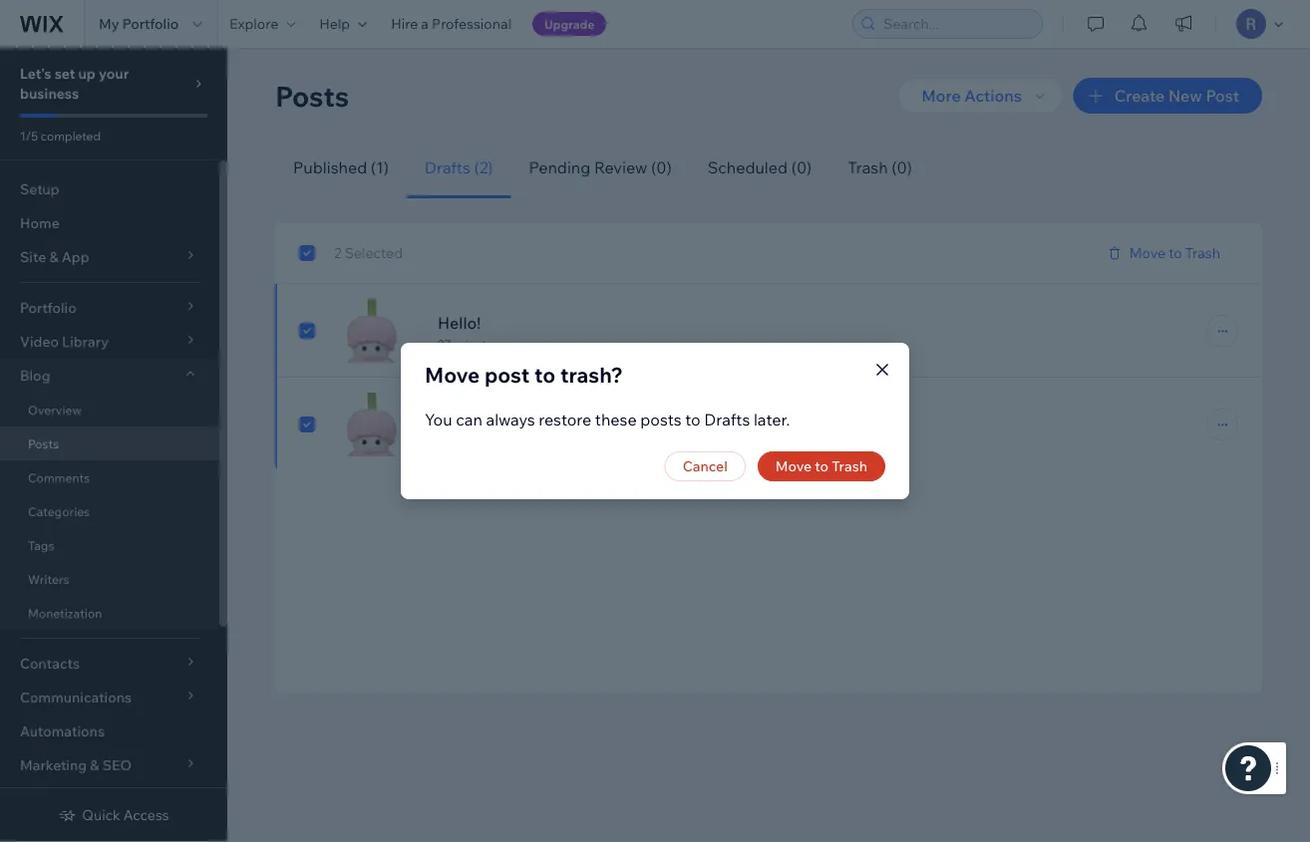 Task type: locate. For each thing, give the bounding box(es) containing it.
you
[[425, 410, 452, 430]]

2 horizontal spatial (0)
[[892, 158, 913, 178]]

0 horizontal spatial move to trash button
[[758, 452, 886, 482]]

let's
[[20, 65, 51, 82]]

1 vertical spatial posts
[[28, 436, 59, 451]]

scheduled (0) button
[[690, 138, 830, 199]]

always
[[486, 410, 535, 430]]

0 horizontal spatial move
[[425, 362, 480, 388]]

automations link
[[0, 715, 219, 749]]

0 vertical spatial trash
[[848, 158, 888, 178]]

trash (0) button
[[830, 138, 931, 199]]

review
[[594, 158, 648, 178]]

1 vertical spatial move to trash
[[776, 458, 868, 475]]

published
[[293, 158, 367, 178]]

0 horizontal spatial move to trash
[[776, 458, 868, 475]]

0 horizontal spatial drafts
[[425, 158, 471, 178]]

hello!
[[438, 313, 481, 333], [438, 407, 481, 426]]

3 (0) from the left
[[892, 158, 913, 178]]

hello! inside hello! 27 minutes ago
[[438, 313, 481, 333]]

hire a professional
[[391, 15, 512, 32]]

1 vertical spatial move
[[425, 362, 480, 388]]

0 horizontal spatial posts
[[28, 436, 59, 451]]

drafts inside 'drafts (2)' button
[[425, 158, 471, 178]]

sidebar element
[[0, 48, 227, 843]]

drafts
[[425, 158, 471, 178], [705, 410, 750, 430]]

0 horizontal spatial (0)
[[651, 158, 672, 178]]

oct
[[438, 430, 459, 445]]

0 vertical spatial drafts
[[425, 158, 471, 178]]

to
[[1169, 244, 1183, 262], [535, 362, 556, 388], [686, 410, 701, 430], [815, 458, 829, 475]]

1/5
[[20, 128, 38, 143]]

hello! 27 minutes ago
[[438, 313, 523, 352]]

quick access
[[82, 807, 169, 824]]

up
[[78, 65, 96, 82]]

posts link
[[0, 427, 219, 461]]

create new post
[[1115, 86, 1240, 106]]

drafts left (2)
[[425, 158, 471, 178]]

2 hello! from the top
[[438, 407, 481, 426]]

completed
[[41, 128, 101, 143]]

Search... field
[[878, 10, 1036, 38]]

professional
[[432, 15, 512, 32]]

1 horizontal spatial (0)
[[792, 158, 812, 178]]

0 vertical spatial hello!
[[438, 313, 481, 333]]

move to trash
[[1130, 244, 1221, 262], [776, 458, 868, 475]]

selected
[[345, 244, 403, 262]]

post
[[1206, 86, 1240, 106]]

trash (0)
[[848, 158, 913, 178]]

published (1)
[[293, 158, 389, 178]]

2 vertical spatial move
[[776, 458, 812, 475]]

your
[[99, 65, 129, 82]]

1 vertical spatial drafts
[[705, 410, 750, 430]]

posts down overview
[[28, 436, 59, 451]]

(0)
[[651, 158, 672, 178], [792, 158, 812, 178], [892, 158, 913, 178]]

posts inside sidebar element
[[28, 436, 59, 451]]

hello! up the 27
[[438, 313, 481, 333]]

1 hello! from the top
[[438, 313, 481, 333]]

trash
[[848, 158, 888, 178], [1186, 244, 1221, 262], [832, 458, 868, 475]]

hello! for hello! oct 25
[[438, 407, 481, 426]]

pending review (0)
[[529, 158, 672, 178]]

None checkbox
[[299, 319, 315, 343], [299, 413, 315, 437], [299, 319, 315, 343], [299, 413, 315, 437]]

hire
[[391, 15, 418, 32]]

new
[[1169, 86, 1203, 106]]

2 (0) from the left
[[792, 158, 812, 178]]

2 horizontal spatial move
[[1130, 244, 1166, 262]]

posts
[[275, 78, 349, 113], [28, 436, 59, 451]]

0 vertical spatial posts
[[275, 78, 349, 113]]

0 vertical spatial move to trash button
[[1094, 238, 1239, 268]]

comments
[[28, 470, 90, 485]]

these
[[595, 410, 637, 430]]

posts up published
[[275, 78, 349, 113]]

scheduled (0)
[[708, 158, 812, 178]]

1 horizontal spatial move to trash
[[1130, 244, 1221, 262]]

move
[[1130, 244, 1166, 262], [425, 362, 480, 388], [776, 458, 812, 475]]

you can always restore these posts to drafts later.
[[425, 410, 790, 430]]

hello! up 25 at the left bottom of the page
[[438, 407, 481, 426]]

home
[[20, 214, 60, 232]]

1 horizontal spatial move
[[776, 458, 812, 475]]

hello! for hello! 27 minutes ago
[[438, 313, 481, 333]]

1/5 completed
[[20, 128, 101, 143]]

tab list containing published (1)
[[275, 138, 1239, 199]]

set
[[55, 65, 75, 82]]

post
[[485, 362, 530, 388]]

my
[[99, 15, 119, 32]]

27
[[438, 337, 451, 352]]

0 vertical spatial move
[[1130, 244, 1166, 262]]

move to trash button
[[1094, 238, 1239, 268], [758, 452, 886, 482]]

tab list
[[275, 138, 1239, 199]]

1 (0) from the left
[[651, 158, 672, 178]]

quick
[[82, 807, 120, 824]]

tags link
[[0, 529, 219, 563]]

1 horizontal spatial move to trash button
[[1094, 238, 1239, 268]]

1 horizontal spatial posts
[[275, 78, 349, 113]]

drafts left later.
[[705, 410, 750, 430]]

1 vertical spatial hello!
[[438, 407, 481, 426]]

cancel
[[683, 458, 728, 475]]



Task type: vqa. For each thing, say whether or not it's contained in the screenshot.
No-code interactions button
no



Task type: describe. For each thing, give the bounding box(es) containing it.
ago
[[502, 337, 523, 352]]

pending review (0) button
[[511, 138, 690, 199]]

cancel button
[[665, 452, 746, 482]]

overview link
[[0, 393, 219, 427]]

writers
[[28, 572, 69, 587]]

2
[[334, 244, 342, 262]]

a
[[421, 15, 429, 32]]

setup
[[20, 181, 60, 198]]

(0) for scheduled (0)
[[792, 158, 812, 178]]

2 Selected checkbox
[[299, 241, 403, 265]]

published (1) button
[[275, 138, 407, 199]]

trash?
[[561, 362, 623, 388]]

portfolio
[[122, 15, 179, 32]]

upgrade
[[545, 16, 595, 31]]

later.
[[754, 410, 790, 430]]

1 vertical spatial move to trash button
[[758, 452, 886, 482]]

comments link
[[0, 461, 219, 495]]

business
[[20, 85, 79, 102]]

minutes
[[454, 337, 499, 352]]

scheduled
[[708, 158, 788, 178]]

monetization link
[[0, 597, 219, 630]]

1 horizontal spatial drafts
[[705, 410, 750, 430]]

help
[[320, 15, 350, 32]]

0 vertical spatial move to trash
[[1130, 244, 1221, 262]]

restore
[[539, 410, 592, 430]]

quick access button
[[58, 807, 169, 825]]

automations
[[20, 723, 105, 741]]

(0) for trash (0)
[[892, 158, 913, 178]]

monetization
[[28, 606, 102, 621]]

(2)
[[474, 158, 493, 178]]

let's set up your business
[[20, 65, 129, 102]]

drafts (2) button
[[407, 138, 511, 199]]

create new post button
[[1074, 78, 1263, 114]]

hello! oct 25
[[438, 407, 481, 445]]

writers link
[[0, 563, 219, 597]]

move post to trash?
[[425, 362, 623, 388]]

categories
[[28, 504, 90, 519]]

(1)
[[371, 158, 389, 178]]

create
[[1115, 86, 1165, 106]]

setup link
[[0, 173, 219, 206]]

25
[[461, 430, 475, 445]]

hire a professional link
[[379, 0, 524, 48]]

2 vertical spatial trash
[[832, 458, 868, 475]]

overview
[[28, 403, 82, 417]]

help button
[[308, 0, 379, 48]]

can
[[456, 410, 483, 430]]

posts
[[641, 410, 682, 430]]

tags
[[28, 538, 54, 553]]

blog button
[[0, 359, 219, 393]]

upgrade button
[[533, 12, 607, 36]]

access
[[124, 807, 169, 824]]

home link
[[0, 206, 219, 240]]

1 vertical spatial trash
[[1186, 244, 1221, 262]]

blog
[[20, 367, 50, 385]]

categories link
[[0, 495, 219, 529]]

explore
[[230, 15, 279, 32]]

drafts (2)
[[425, 158, 493, 178]]

pending
[[529, 158, 591, 178]]

2 selected
[[334, 244, 403, 262]]

my portfolio
[[99, 15, 179, 32]]



